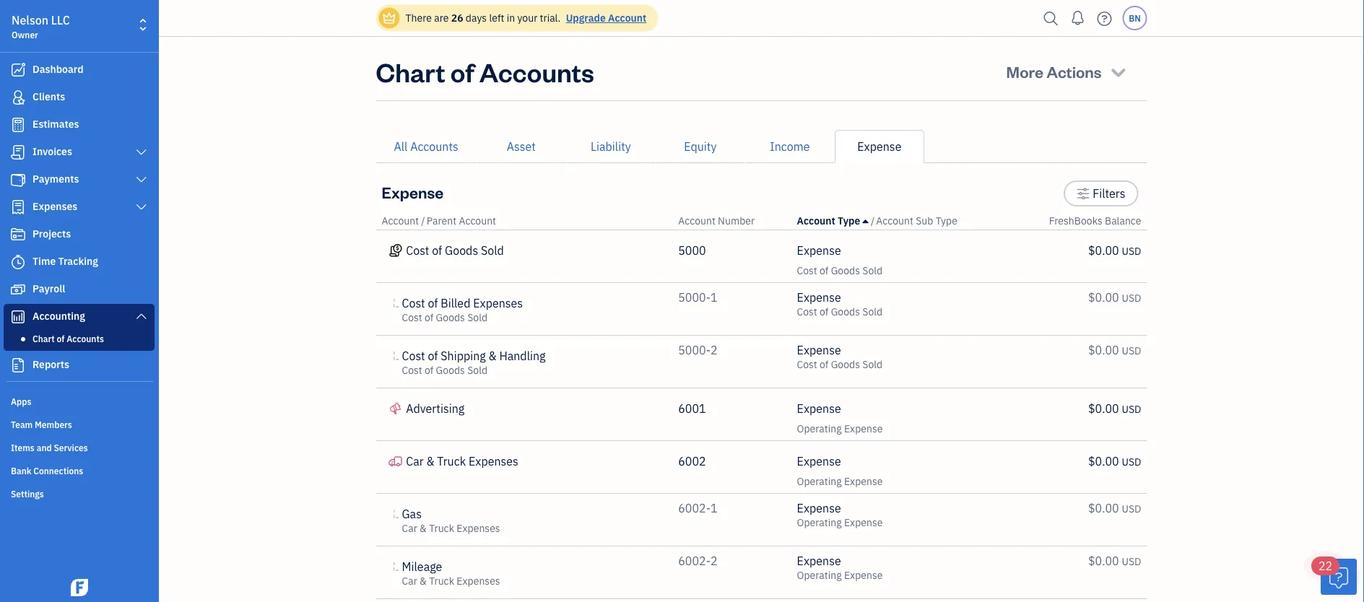 Task type: locate. For each thing, give the bounding box(es) containing it.
usd for 5000-2
[[1122, 344, 1141, 357]]

4 operating from the top
[[797, 569, 842, 582]]

chevron large down image inside expenses link
[[135, 201, 148, 213]]

all accounts
[[394, 139, 458, 154]]

1 usd from the top
[[1122, 244, 1141, 258]]

4 $0.00 from the top
[[1088, 401, 1119, 416]]

truck down advertising on the bottom left of the page
[[437, 454, 466, 469]]

3 $0.00 usd from the top
[[1088, 343, 1141, 358]]

0 vertical spatial 6002-
[[678, 501, 711, 516]]

6002- for 2
[[678, 553, 711, 569]]

2 1 from the top
[[711, 501, 718, 516]]

0 vertical spatial 1
[[711, 290, 718, 305]]

operating for 6002
[[797, 475, 842, 488]]

advertising
[[406, 401, 464, 416]]

2 / from the left
[[871, 214, 875, 227]]

cost of goods sold
[[406, 243, 504, 258]]

chart image
[[9, 310, 27, 324]]

2 2 from the top
[[711, 553, 718, 569]]

account left caretup image
[[797, 214, 835, 227]]

chevron large down image up projects link
[[135, 201, 148, 213]]

accounting
[[32, 309, 85, 323]]

asset button
[[476, 130, 566, 163]]

accounts right all
[[410, 139, 458, 154]]

22
[[1319, 559, 1332, 574]]

1 $0.00 usd from the top
[[1088, 243, 1141, 258]]

0 horizontal spatial chart of accounts
[[32, 333, 104, 344]]

1 vertical spatial 6002-
[[678, 553, 711, 569]]

2 horizontal spatial accounts
[[479, 54, 594, 88]]

1 vertical spatial 1
[[711, 501, 718, 516]]

0 horizontal spatial chart
[[32, 333, 55, 344]]

3 expense cost of goods sold from the top
[[797, 343, 883, 371]]

timer image
[[9, 255, 27, 269]]

0 horizontal spatial /
[[421, 214, 425, 227]]

0 vertical spatial 2
[[711, 343, 718, 358]]

3 usd from the top
[[1122, 344, 1141, 357]]

car inside mileage car & truck expenses
[[402, 574, 417, 588]]

2 expense cost of goods sold from the top
[[797, 290, 883, 318]]

1 expense cost of goods sold from the top
[[797, 243, 883, 277]]

left
[[489, 11, 504, 25]]

truck down "gas car & truck expenses"
[[429, 574, 454, 588]]

/ right caretup image
[[871, 214, 875, 227]]

mileage
[[402, 559, 442, 574]]

more actions button
[[993, 54, 1141, 89]]

bank
[[11, 465, 31, 477]]

1 $0.00 from the top
[[1088, 243, 1119, 258]]

& right shipping
[[489, 348, 497, 364]]

6 $0.00 usd from the top
[[1088, 501, 1141, 516]]

2 vertical spatial accounts
[[67, 333, 104, 344]]

$0.00 for 6001
[[1088, 401, 1119, 416]]

your
[[517, 11, 537, 25]]

expense operating expense for 6001
[[797, 401, 883, 435]]

2 6002- from the top
[[678, 553, 711, 569]]

car up gas
[[406, 454, 424, 469]]

account right parent
[[459, 214, 496, 227]]

$0.00 for 6002-1
[[1088, 501, 1119, 516]]

0 vertical spatial chart
[[376, 54, 445, 88]]

5 usd from the top
[[1122, 455, 1141, 469]]

1 up 6002-2
[[711, 501, 718, 516]]

1 chevron large down image from the top
[[135, 147, 148, 158]]

chart
[[376, 54, 445, 88], [32, 333, 55, 344]]

$0.00 usd for 5000-1
[[1088, 290, 1141, 305]]

sold
[[481, 243, 504, 258], [862, 264, 883, 277], [862, 305, 883, 318], [467, 311, 487, 324], [862, 358, 883, 371], [467, 364, 487, 377]]

1 vertical spatial expense cost of goods sold
[[797, 290, 883, 318]]

accounts
[[479, 54, 594, 88], [410, 139, 458, 154], [67, 333, 104, 344]]

1 vertical spatial chart of accounts
[[32, 333, 104, 344]]

0 vertical spatial chart of accounts
[[376, 54, 594, 88]]

chart of accounts down accounting link
[[32, 333, 104, 344]]

&
[[489, 348, 497, 364], [426, 454, 434, 469], [420, 522, 427, 535], [420, 574, 427, 588]]

2 5000- from the top
[[678, 343, 711, 358]]

1 vertical spatial 2
[[711, 553, 718, 569]]

5 $0.00 usd from the top
[[1088, 454, 1141, 469]]

income button
[[745, 130, 835, 163]]

account type button
[[797, 214, 868, 227]]

$0.00 usd for 5000-2
[[1088, 343, 1141, 358]]

settings image
[[1077, 185, 1090, 202]]

2
[[711, 343, 718, 358], [711, 553, 718, 569]]

1 operating from the top
[[797, 422, 842, 435]]

2 vertical spatial chevron large down image
[[135, 201, 148, 213]]

6002- down 6002
[[678, 501, 711, 516]]

2 usd from the top
[[1122, 291, 1141, 305]]

$0.00 for 5000
[[1088, 243, 1119, 258]]

main element
[[0, 0, 195, 602]]

items
[[11, 442, 35, 453]]

2 down 5000-1
[[711, 343, 718, 358]]

truck right gas
[[429, 522, 454, 535]]

7 $0.00 usd from the top
[[1088, 553, 1141, 569]]

1 vertical spatial car
[[402, 522, 417, 535]]

5000- for 1
[[678, 290, 711, 305]]

1 / from the left
[[421, 214, 425, 227]]

invoices link
[[4, 139, 155, 165]]

2 expense operating expense from the top
[[797, 454, 883, 488]]

1 vertical spatial chevron large down image
[[135, 174, 148, 186]]

& inside mileage car & truck expenses
[[420, 574, 427, 588]]

account right caretup image
[[876, 214, 913, 227]]

cost
[[406, 243, 429, 258], [797, 264, 817, 277], [402, 296, 425, 311], [797, 305, 817, 318], [402, 311, 422, 324], [402, 348, 425, 364], [797, 358, 817, 371], [402, 364, 422, 377]]

chevron large down image inside invoices link
[[135, 147, 148, 158]]

goods
[[445, 243, 478, 258], [831, 264, 860, 277], [831, 305, 860, 318], [436, 311, 465, 324], [831, 358, 860, 371], [436, 364, 465, 377]]

6 usd from the top
[[1122, 502, 1141, 516]]

1
[[711, 290, 718, 305], [711, 501, 718, 516]]

car
[[406, 454, 424, 469], [402, 522, 417, 535], [402, 574, 417, 588]]

1 up 5000-2
[[711, 290, 718, 305]]

estimate image
[[9, 118, 27, 132]]

chevrondown image
[[1108, 61, 1128, 82]]

upgrade account link
[[563, 11, 646, 25]]

/
[[421, 214, 425, 227], [871, 214, 875, 227]]

accounts down your
[[479, 54, 594, 88]]

shipping
[[441, 348, 486, 364]]

3 operating from the top
[[797, 516, 842, 529]]

chevron large down image
[[135, 310, 148, 322]]

1 vertical spatial 5000-
[[678, 343, 711, 358]]

0 horizontal spatial accounts
[[67, 333, 104, 344]]

2 $0.00 from the top
[[1088, 290, 1119, 305]]

& inside cost of shipping & handling cost of goods sold
[[489, 348, 497, 364]]

are
[[434, 11, 449, 25]]

1 horizontal spatial type
[[936, 214, 957, 227]]

expenses inside the main element
[[32, 200, 77, 213]]

$0.00 for 6002
[[1088, 454, 1119, 469]]

5000-
[[678, 290, 711, 305], [678, 343, 711, 358]]

truck inside "gas car & truck expenses"
[[429, 522, 454, 535]]

expense image
[[9, 200, 27, 214]]

car & truck expenses
[[406, 454, 518, 469]]

1 6002- from the top
[[678, 501, 711, 516]]

5000- down 5000-1
[[678, 343, 711, 358]]

& inside "gas car & truck expenses"
[[420, 522, 427, 535]]

car up 'mileage'
[[402, 522, 417, 535]]

more
[[1006, 61, 1043, 82]]

resource center badge image
[[1321, 559, 1357, 595]]

estimates link
[[4, 112, 155, 138]]

of
[[450, 54, 474, 88], [432, 243, 442, 258], [820, 264, 828, 277], [428, 296, 438, 311], [820, 305, 828, 318], [425, 311, 433, 324], [57, 333, 65, 344], [428, 348, 438, 364], [820, 358, 828, 371], [425, 364, 433, 377]]

5000-2
[[678, 343, 718, 358]]

usd for 6001
[[1122, 403, 1141, 416]]

1 2 from the top
[[711, 343, 718, 358]]

operating for 6001
[[797, 422, 842, 435]]

2 down the 6002-1 in the bottom of the page
[[711, 553, 718, 569]]

expense operating expense
[[797, 401, 883, 435], [797, 454, 883, 488], [797, 501, 883, 529], [797, 553, 883, 582]]

there are 26 days left in your trial. upgrade account
[[405, 11, 646, 25]]

account up 5000
[[678, 214, 715, 227]]

6002-1
[[678, 501, 718, 516]]

1 5000- from the top
[[678, 290, 711, 305]]

2 vertical spatial car
[[402, 574, 417, 588]]

7 $0.00 from the top
[[1088, 553, 1119, 569]]

4 expense operating expense from the top
[[797, 553, 883, 582]]

3 $0.00 from the top
[[1088, 343, 1119, 358]]

goods inside cost of billed expenses cost of goods sold
[[436, 311, 465, 324]]

1 horizontal spatial /
[[871, 214, 875, 227]]

type right sub
[[936, 214, 957, 227]]

5000
[[678, 243, 706, 258]]

freshbooks balance
[[1049, 214, 1141, 227]]

chart down there
[[376, 54, 445, 88]]

4 usd from the top
[[1122, 403, 1141, 416]]

3 expense operating expense from the top
[[797, 501, 883, 529]]

0 horizontal spatial type
[[838, 214, 860, 227]]

0 vertical spatial chevron large down image
[[135, 147, 148, 158]]

report image
[[9, 358, 27, 373]]

1 expense operating expense from the top
[[797, 401, 883, 435]]

/ left parent
[[421, 214, 425, 227]]

1 1 from the top
[[711, 290, 718, 305]]

expense
[[857, 139, 901, 154], [382, 182, 443, 202], [797, 243, 841, 258], [797, 290, 841, 305], [797, 343, 841, 358], [797, 401, 841, 416], [844, 422, 883, 435], [797, 454, 841, 469], [844, 475, 883, 488], [797, 501, 841, 516], [844, 516, 883, 529], [797, 553, 841, 569], [844, 569, 883, 582]]

5000- down 5000
[[678, 290, 711, 305]]

6 $0.00 from the top
[[1088, 501, 1119, 516]]

apps
[[11, 396, 31, 407]]

type left caretup image
[[838, 214, 860, 227]]

chevron large down image
[[135, 147, 148, 158], [135, 174, 148, 186], [135, 201, 148, 213]]

5 $0.00 from the top
[[1088, 454, 1119, 469]]

2 vertical spatial truck
[[429, 574, 454, 588]]

truck inside mileage car & truck expenses
[[429, 574, 454, 588]]

chevron large down image for invoices
[[135, 147, 148, 158]]

0 vertical spatial accounts
[[479, 54, 594, 88]]

chart up reports
[[32, 333, 55, 344]]

expenses inside cost of billed expenses cost of goods sold
[[473, 296, 523, 311]]

6002- down the 6002-1 in the bottom of the page
[[678, 553, 711, 569]]

1 horizontal spatial chart
[[376, 54, 445, 88]]

mileage car & truck expenses
[[402, 559, 500, 588]]

2 operating from the top
[[797, 475, 842, 488]]

0 vertical spatial expense cost of goods sold
[[797, 243, 883, 277]]

expenses inside mileage car & truck expenses
[[457, 574, 500, 588]]

1 vertical spatial chart
[[32, 333, 55, 344]]

gas car & truck expenses
[[402, 507, 500, 535]]

cost of billed expenses cost of goods sold
[[402, 296, 523, 324]]

sold inside cost of shipping & handling cost of goods sold
[[467, 364, 487, 377]]

1 horizontal spatial chart of accounts
[[376, 54, 594, 88]]

1 for 5000-
[[711, 290, 718, 305]]

chart of accounts inside the main element
[[32, 333, 104, 344]]

equity
[[684, 139, 717, 154]]

chart of accounts down days on the top left of page
[[376, 54, 594, 88]]

dashboard image
[[9, 63, 27, 77]]

liability
[[591, 139, 631, 154]]

dashboard link
[[4, 57, 155, 83]]

7 usd from the top
[[1122, 555, 1141, 568]]

car for gas
[[402, 522, 417, 535]]

$0.00 usd for 6002-2
[[1088, 553, 1141, 569]]

account
[[608, 11, 646, 25], [382, 214, 419, 227], [459, 214, 496, 227], [678, 214, 715, 227], [797, 214, 835, 227], [876, 214, 913, 227]]

2 chevron large down image from the top
[[135, 174, 148, 186]]

truck
[[437, 454, 466, 469], [429, 522, 454, 535], [429, 574, 454, 588]]

car inside "gas car & truck expenses"
[[402, 522, 417, 535]]

car down gas
[[402, 574, 417, 588]]

goods inside cost of shipping & handling cost of goods sold
[[436, 364, 465, 377]]

2 $0.00 usd from the top
[[1088, 290, 1141, 305]]

accounts down accounting link
[[67, 333, 104, 344]]

bank connections
[[11, 465, 83, 477]]

$0.00 for 6002-2
[[1088, 553, 1119, 569]]

all
[[394, 139, 408, 154]]

account left parent
[[382, 214, 419, 227]]

items and services link
[[4, 436, 155, 458]]

& up 'mileage'
[[420, 522, 427, 535]]

6002- for 1
[[678, 501, 711, 516]]

2 vertical spatial expense cost of goods sold
[[797, 343, 883, 371]]

chevron large down image down invoices link
[[135, 174, 148, 186]]

invoice image
[[9, 145, 27, 160]]

handling
[[499, 348, 546, 364]]

4 $0.00 usd from the top
[[1088, 401, 1141, 416]]

1 vertical spatial truck
[[429, 522, 454, 535]]

$0.00 for 5000-1
[[1088, 290, 1119, 305]]

3 chevron large down image from the top
[[135, 201, 148, 213]]

usd
[[1122, 244, 1141, 258], [1122, 291, 1141, 305], [1122, 344, 1141, 357], [1122, 403, 1141, 416], [1122, 455, 1141, 469], [1122, 502, 1141, 516], [1122, 555, 1141, 568]]

0 vertical spatial 5000-
[[678, 290, 711, 305]]

actions
[[1046, 61, 1102, 82]]

1 horizontal spatial accounts
[[410, 139, 458, 154]]

sold inside cost of billed expenses cost of goods sold
[[467, 311, 487, 324]]

account type
[[797, 214, 860, 227]]

expenses link
[[4, 194, 155, 220]]

operating
[[797, 422, 842, 435], [797, 475, 842, 488], [797, 516, 842, 529], [797, 569, 842, 582]]

& down "gas car & truck expenses"
[[420, 574, 427, 588]]

$0.00
[[1088, 243, 1119, 258], [1088, 290, 1119, 305], [1088, 343, 1119, 358], [1088, 401, 1119, 416], [1088, 454, 1119, 469], [1088, 501, 1119, 516], [1088, 553, 1119, 569]]

usd for 6002-1
[[1122, 502, 1141, 516]]

1 vertical spatial accounts
[[410, 139, 458, 154]]

chevron large down image up payments link
[[135, 147, 148, 158]]



Task type: vqa. For each thing, say whether or not it's contained in the screenshot.


Task type: describe. For each thing, give the bounding box(es) containing it.
accounts inside the main element
[[67, 333, 104, 344]]

6002-2
[[678, 553, 718, 569]]

payments
[[32, 172, 79, 186]]

bn
[[1129, 12, 1141, 24]]

time
[[32, 255, 56, 268]]

and
[[37, 442, 52, 453]]

22 button
[[1311, 557, 1357, 595]]

number
[[718, 214, 755, 227]]

accounting link
[[4, 304, 155, 330]]

more actions
[[1006, 61, 1102, 82]]

& down advertising on the bottom left of the page
[[426, 454, 434, 469]]

time tracking link
[[4, 249, 155, 275]]

0 vertical spatial car
[[406, 454, 424, 469]]

chevron large down image for expenses
[[135, 201, 148, 213]]

accounts inside button
[[410, 139, 458, 154]]

dashboard
[[32, 62, 83, 76]]

freshbooks image
[[68, 579, 91, 596]]

truck for mileage
[[429, 574, 454, 588]]

days
[[466, 11, 487, 25]]

$0.00 usd for 6002-1
[[1088, 501, 1141, 516]]

$0.00 usd for 6002
[[1088, 454, 1141, 469]]

chart inside the main element
[[32, 333, 55, 344]]

account right "upgrade"
[[608, 11, 646, 25]]

$0.00 usd for 5000
[[1088, 243, 1141, 258]]

expense operating expense for 6002-2
[[797, 553, 883, 582]]

billed
[[441, 296, 470, 311]]

parent
[[427, 214, 456, 227]]

1 for 6002-
[[711, 501, 718, 516]]

team members
[[11, 419, 72, 430]]

expense cost of goods sold for 2
[[797, 343, 883, 371]]

search image
[[1039, 8, 1063, 29]]

bank connections link
[[4, 459, 155, 481]]

tracking
[[58, 255, 98, 268]]

crown image
[[382, 10, 397, 26]]

0 vertical spatial truck
[[437, 454, 466, 469]]

items and services
[[11, 442, 88, 453]]

services
[[54, 442, 88, 453]]

6001
[[678, 401, 706, 416]]

projects
[[32, 227, 71, 240]]

clients
[[32, 90, 65, 103]]

account for account sub type
[[876, 214, 913, 227]]

team
[[11, 419, 33, 430]]

payments link
[[4, 167, 155, 193]]

account sub type
[[876, 214, 957, 227]]

members
[[35, 419, 72, 430]]

chart of accounts link
[[6, 330, 152, 347]]

account for account number
[[678, 214, 715, 227]]

truck for gas
[[429, 522, 454, 535]]

expense inside button
[[857, 139, 901, 154]]

settings link
[[4, 482, 155, 504]]

payment image
[[9, 173, 27, 187]]

estimates
[[32, 117, 79, 131]]

client image
[[9, 90, 27, 105]]

bn button
[[1122, 6, 1147, 30]]

usd for 5000-1
[[1122, 291, 1141, 305]]

projects link
[[4, 222, 155, 248]]

car for mileage
[[402, 574, 417, 588]]

usd for 5000
[[1122, 244, 1141, 258]]

1 type from the left
[[838, 214, 860, 227]]

go to help image
[[1093, 8, 1116, 29]]

account for account / parent account
[[382, 214, 419, 227]]

account number
[[678, 214, 755, 227]]

account for account type
[[797, 214, 835, 227]]

there
[[405, 11, 432, 25]]

nelson
[[12, 13, 48, 28]]

sub
[[916, 214, 933, 227]]

expense cost of goods sold for 1
[[797, 290, 883, 318]]

balance
[[1105, 214, 1141, 227]]

invoices
[[32, 145, 72, 158]]

owner
[[12, 29, 38, 40]]

team members link
[[4, 413, 155, 435]]

trial.
[[540, 11, 561, 25]]

payroll link
[[4, 277, 155, 303]]

2 for 5000-
[[711, 343, 718, 358]]

freshbooks
[[1049, 214, 1102, 227]]

expense button
[[835, 130, 924, 163]]

time tracking
[[32, 255, 98, 268]]

connections
[[33, 465, 83, 477]]

26
[[451, 11, 463, 25]]

usd for 6002-2
[[1122, 555, 1141, 568]]

$0.00 for 5000-2
[[1088, 343, 1119, 358]]

notifications image
[[1066, 4, 1089, 32]]

2 for 6002-
[[711, 553, 718, 569]]

in
[[507, 11, 515, 25]]

6002
[[678, 454, 706, 469]]

income
[[770, 139, 810, 154]]

all accounts button
[[376, 130, 476, 163]]

usd for 6002
[[1122, 455, 1141, 469]]

$0.00 usd for 6001
[[1088, 401, 1141, 416]]

operating for 6002-2
[[797, 569, 842, 582]]

filters
[[1093, 186, 1125, 201]]

upgrade
[[566, 11, 606, 25]]

nelson llc owner
[[12, 13, 70, 40]]

expenses inside "gas car & truck expenses"
[[457, 522, 500, 535]]

caretup image
[[863, 215, 868, 227]]

of inside the main element
[[57, 333, 65, 344]]

5000-1
[[678, 290, 718, 305]]

money image
[[9, 282, 27, 297]]

chevron large down image for payments
[[135, 174, 148, 186]]

reports
[[32, 358, 69, 371]]

operating for 6002-1
[[797, 516, 842, 529]]

payroll
[[32, 282, 65, 295]]

cost of shipping & handling cost of goods sold
[[402, 348, 546, 377]]

project image
[[9, 227, 27, 242]]

2 type from the left
[[936, 214, 957, 227]]

gas
[[402, 507, 422, 522]]

account / parent account
[[382, 214, 496, 227]]

expense operating expense for 6002-1
[[797, 501, 883, 529]]

reports link
[[4, 352, 155, 378]]

5000- for 2
[[678, 343, 711, 358]]

expense operating expense for 6002
[[797, 454, 883, 488]]

liability button
[[566, 130, 656, 163]]

asset
[[507, 139, 536, 154]]

clients link
[[4, 84, 155, 110]]

filters button
[[1064, 181, 1138, 207]]

llc
[[51, 13, 70, 28]]

settings
[[11, 488, 44, 500]]



